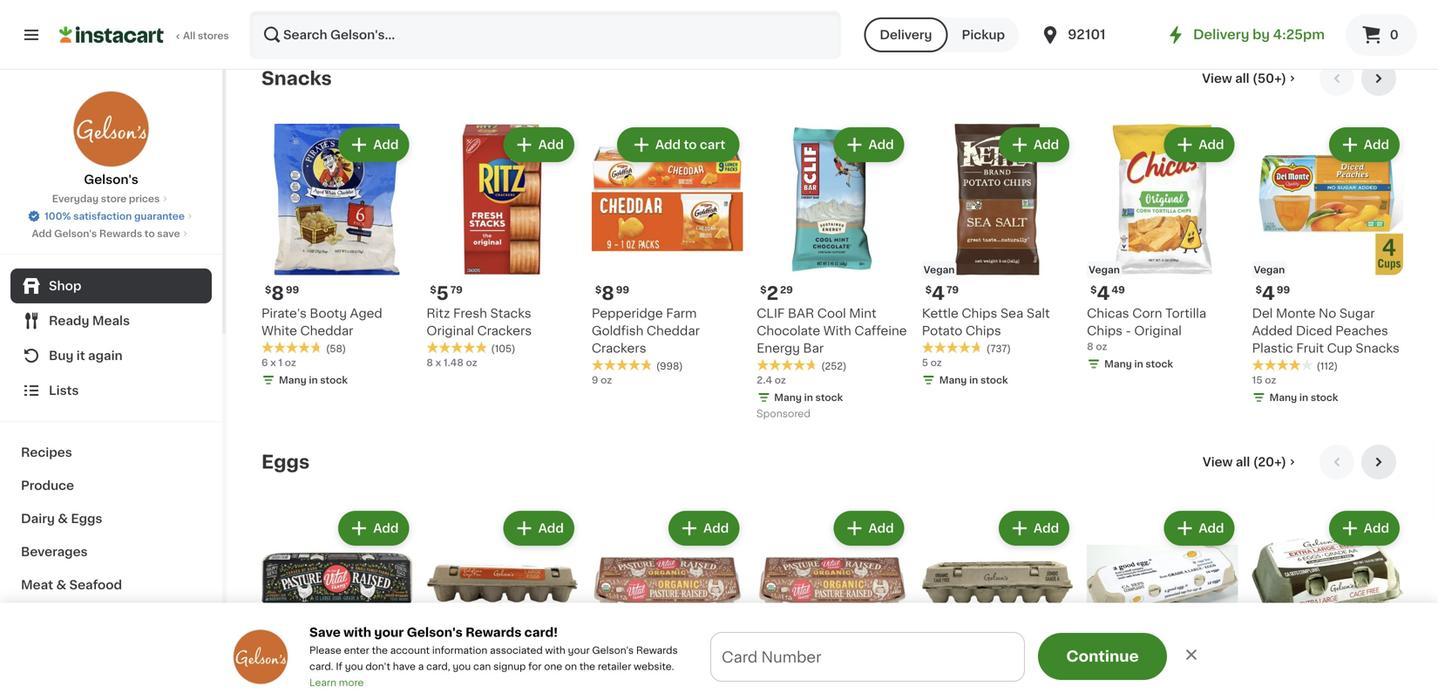 Task type: describe. For each thing, give the bounding box(es) containing it.
0 vertical spatial with
[[344, 626, 371, 639]]

1 horizontal spatial $ 4 99
[[1256, 284, 1290, 303]]

product group containing 7
[[262, 507, 413, 700]]

oz right 2.4
[[775, 375, 786, 385]]

instacart logo image
[[59, 24, 164, 45]]

sugar
[[1340, 307, 1375, 320]]

49
[[1112, 285, 1125, 295]]

1 vertical spatial to
[[145, 229, 155, 238]]

original inside chicas corn tortilla chips - original 8 oz
[[1134, 325, 1182, 337]]

6 for 6 x 1 oz
[[262, 358, 268, 367]]

all stores link
[[59, 10, 230, 59]]

99 inside $ 9 99
[[616, 669, 630, 678]]

$ up the pepperidge
[[595, 285, 602, 295]]

product group containing 2
[[757, 124, 908, 424]]

$ 2 29
[[760, 284, 793, 303]]

add to cart button
[[619, 129, 738, 160]]

4 many in stock button from the left
[[1087, 0, 1238, 26]]

ready
[[49, 315, 89, 327]]

meat & seafood
[[21, 579, 122, 591]]

(105)
[[491, 344, 516, 354]]

6 for 6
[[932, 668, 945, 686]]

oz down the goldfish
[[601, 375, 612, 385]]

92101
[[1068, 28, 1106, 41]]

gelson's up account
[[407, 626, 463, 639]]

on inside treatment tracker modal dialog
[[698, 661, 718, 676]]

$ inside $ 9 99
[[595, 669, 602, 678]]

delivery by 4:25pm link
[[1166, 24, 1325, 45]]

gelson's up the retailer
[[592, 646, 634, 655]]

farm
[[666, 307, 697, 320]]

free
[[596, 661, 628, 676]]

delivery
[[631, 661, 695, 676]]

add gelson's rewards to save link
[[32, 227, 191, 241]]

delivery for delivery
[[880, 29, 932, 41]]

goldfish
[[592, 325, 644, 337]]

kettle
[[922, 307, 959, 320]]

all for chicas corn tortilla chips - original
[[1235, 72, 1250, 85]]

pirate's
[[262, 307, 307, 319]]

added
[[1252, 325, 1293, 337]]

del
[[1252, 307, 1273, 320]]

more
[[339, 678, 364, 687]]

1 vertical spatial the
[[580, 662, 595, 671]]

4 right a
[[437, 668, 450, 686]]

prices
[[129, 194, 160, 204]]

8 inside chicas corn tortilla chips - original 8 oz
[[1087, 342, 1094, 351]]

6 button
[[922, 507, 1073, 700]]

recipes
[[21, 446, 72, 459]]

if
[[336, 662, 343, 671]]

by
[[1253, 28, 1270, 41]]

dairy & eggs link
[[10, 502, 212, 535]]

92101 button
[[1040, 10, 1145, 59]]

card!
[[524, 626, 558, 639]]

shop link
[[10, 269, 212, 303]]

1 horizontal spatial 5
[[922, 358, 928, 367]]

pickup
[[962, 29, 1005, 41]]

$ 4 79
[[926, 284, 959, 303]]

treatment tracker modal dialog
[[227, 637, 1438, 700]]

lists link
[[10, 373, 212, 408]]

oz inside chicas corn tortilla chips - original 8 oz
[[1096, 342, 1108, 351]]

5 oz
[[922, 358, 942, 367]]

$ inside $ 4 79
[[926, 285, 932, 295]]

2 horizontal spatial 6
[[1097, 668, 1110, 686]]

save
[[309, 626, 341, 639]]

gelson's down 100%
[[54, 229, 97, 238]]

3 many in stock button from the left
[[922, 0, 1073, 26]]

$ 7 99
[[265, 668, 298, 686]]

100%
[[45, 211, 71, 221]]

eggs inside "link"
[[71, 513, 102, 525]]

chips left sea
[[962, 307, 998, 320]]

clif bar cool mint chocolate with caffeine energy bar
[[757, 307, 907, 354]]

$ inside '$ 6 99'
[[1091, 669, 1097, 678]]

guarantee
[[134, 211, 185, 221]]

(252)
[[821, 361, 847, 371]]

more
[[1034, 664, 1060, 673]]

more button
[[1013, 655, 1081, 683]]

plastic
[[1252, 342, 1293, 354]]

view all (50+)
[[1202, 72, 1287, 85]]

0 vertical spatial the
[[372, 646, 388, 655]]

monte
[[1276, 307, 1316, 320]]

chips up (737)
[[966, 325, 1001, 337]]

snacks inside del monte no sugar added diced peaches plastic fruit cup snacks
[[1356, 342, 1400, 354]]

0 button
[[1346, 14, 1417, 56]]

29
[[780, 285, 793, 295]]

on inside save with your gelson's rewards card! please enter the account information associated with your gelson's rewards card. if you don't have a card, you can signup for one on the retailer website. learn more
[[565, 662, 577, 671]]

(20+)
[[1253, 456, 1287, 468]]

ritz
[[427, 307, 450, 320]]

& for meat
[[56, 579, 66, 591]]

bar
[[803, 342, 824, 354]]

0 horizontal spatial snacks
[[262, 69, 332, 88]]

2.4 oz
[[757, 375, 786, 385]]

produce
[[21, 479, 74, 492]]

diced
[[1296, 325, 1333, 337]]

99 right card,
[[451, 669, 465, 678]]

can
[[473, 662, 491, 671]]

99 up "pirate's"
[[286, 285, 299, 295]]

$ 8 99 for pepperidge
[[595, 284, 629, 303]]

aged
[[350, 307, 382, 319]]

Card Number text field
[[711, 633, 1024, 681]]

-
[[1126, 325, 1131, 337]]

$ inside $ 5 79
[[430, 285, 437, 295]]

again
[[88, 350, 123, 362]]

service type group
[[864, 17, 1019, 52]]

everyday store prices link
[[52, 192, 170, 206]]

it
[[77, 350, 85, 362]]

oz right 1.48 on the left
[[466, 358, 477, 367]]

oz right 15
[[1265, 375, 1277, 385]]

cup
[[1327, 342, 1353, 354]]

tortilla
[[1166, 307, 1207, 320]]

save with your gelson's rewards card! please enter the account information associated with your gelson's rewards card. if you don't have a card, you can signup for one on the retailer website. learn more
[[309, 626, 678, 687]]

delivery button
[[864, 17, 948, 52]]

cool
[[817, 307, 846, 320]]

stock inside "product" group
[[816, 393, 843, 402]]

please
[[309, 646, 342, 655]]

2 many in stock button from the left
[[592, 0, 743, 22]]

6 x 1 oz
[[262, 358, 296, 367]]

view for chicas corn tortilla chips - original
[[1202, 72, 1232, 85]]

view all (20+)
[[1203, 456, 1287, 468]]

8 up the pepperidge
[[602, 284, 614, 303]]

oz right 1
[[285, 358, 296, 367]]

orders
[[773, 661, 824, 676]]

recipes link
[[10, 436, 212, 469]]

add inside add gelson's rewards to save link
[[32, 229, 52, 238]]

cheddar inside pepperidge farm goldfish cheddar crackers
[[647, 325, 700, 337]]

cheddar inside pirate's booty aged white cheddar
[[300, 325, 353, 337]]

continue
[[1066, 649, 1139, 664]]

stores
[[198, 31, 229, 41]]

stacks
[[490, 307, 531, 320]]

for
[[528, 662, 542, 671]]

dairy & eggs
[[21, 513, 102, 525]]

booty
[[310, 307, 347, 319]]

oz down potato
[[931, 358, 942, 367]]

99 up monte at the right top of the page
[[1277, 285, 1290, 295]]

item carousel region containing snacks
[[262, 61, 1404, 431]]

with
[[824, 325, 852, 337]]

energy
[[757, 342, 800, 354]]



Task type: vqa. For each thing, say whether or not it's contained in the screenshot.
Accepts
no



Task type: locate. For each thing, give the bounding box(es) containing it.
the left free
[[580, 662, 595, 671]]

$ up "pirate's"
[[265, 285, 271, 295]]

1 vertical spatial eggs
[[71, 513, 102, 525]]

99 down continue
[[1111, 669, 1125, 678]]

original
[[427, 325, 474, 337], [1134, 325, 1182, 337]]

$ 5 79
[[430, 284, 463, 303]]

1 original from the left
[[427, 325, 474, 337]]

2 cheddar from the left
[[647, 325, 700, 337]]

2 x from the left
[[436, 358, 441, 367]]

add inside add to cart button
[[655, 139, 681, 151]]

x for 5
[[436, 358, 441, 367]]

1 vertical spatial 5
[[922, 358, 928, 367]]

1 vertical spatial crackers
[[592, 342, 646, 354]]

1 horizontal spatial 6
[[932, 668, 945, 686]]

delivery by 4:25pm
[[1193, 28, 1325, 41]]

delivery left pickup button
[[880, 29, 932, 41]]

$ inside "$ 7 99"
[[265, 669, 271, 678]]

1 item carousel region from the top
[[262, 61, 1404, 431]]

chips down chicas
[[1087, 325, 1123, 337]]

product group containing add
[[1252, 507, 1404, 700]]

0 horizontal spatial 6
[[262, 358, 268, 367]]

vegan for kettle chips sea salt potato chips
[[924, 265, 955, 275]]

1 horizontal spatial your
[[568, 646, 590, 655]]

x for 8
[[270, 358, 276, 367]]

chicas
[[1087, 307, 1129, 320]]

store
[[101, 194, 127, 204]]

add to cart
[[655, 139, 726, 151]]

crackers up the (105)
[[477, 325, 532, 337]]

crackers inside pepperidge farm goldfish cheddar crackers
[[592, 342, 646, 354]]

8 left 1.48 on the left
[[427, 358, 433, 367]]

1 horizontal spatial gelson's logo image
[[233, 629, 289, 685]]

on left next
[[698, 661, 718, 676]]

vegan up $ 4 49
[[1089, 265, 1120, 275]]

1 vertical spatial snacks
[[1356, 342, 1400, 354]]

retailer
[[598, 662, 631, 671]]

all inside 'popup button'
[[1236, 456, 1250, 468]]

chicas corn tortilla chips - original 8 oz
[[1087, 307, 1207, 351]]

0 horizontal spatial gelson's logo image
[[73, 91, 150, 167]]

card,
[[426, 662, 450, 671]]

1 vertical spatial item carousel region
[[262, 445, 1404, 700]]

1 horizontal spatial the
[[580, 662, 595, 671]]

99 left website.
[[616, 669, 630, 678]]

1 all from the top
[[1235, 72, 1250, 85]]

1.48
[[444, 358, 464, 367]]

meat
[[21, 579, 53, 591]]

0 horizontal spatial crackers
[[477, 325, 532, 337]]

original down ritz
[[427, 325, 474, 337]]

crackers inside the "ritz fresh stacks original crackers"
[[477, 325, 532, 337]]

save
[[157, 229, 180, 238]]

2 vegan from the left
[[1089, 265, 1120, 275]]

0 horizontal spatial organic
[[594, 649, 633, 658]]

view left "(20+)"
[[1203, 456, 1233, 468]]

9 down the goldfish
[[592, 375, 598, 385]]

associated
[[490, 646, 543, 655]]

99 up the pepperidge
[[616, 285, 629, 295]]

$ 4 99
[[1256, 284, 1290, 303], [430, 668, 465, 686]]

0 vertical spatial $ 4 99
[[1256, 284, 1290, 303]]

snacks
[[262, 69, 332, 88], [1356, 342, 1400, 354]]

79
[[450, 285, 463, 295], [947, 285, 959, 295]]

$ 4 99 up del
[[1256, 284, 1290, 303]]

no
[[1319, 307, 1337, 320]]

4 for kettle chips sea salt potato chips
[[932, 284, 945, 303]]

0 horizontal spatial 5
[[437, 284, 449, 303]]

0 horizontal spatial eggs
[[71, 513, 102, 525]]

1 vertical spatial &
[[56, 579, 66, 591]]

9 for 9 oz
[[592, 375, 598, 385]]

$ up kettle
[[926, 285, 932, 295]]

0 vertical spatial crackers
[[477, 325, 532, 337]]

vegan up del
[[1254, 265, 1285, 275]]

& right meat at the bottom
[[56, 579, 66, 591]]

(737)
[[987, 344, 1011, 354]]

all for 6
[[1236, 456, 1250, 468]]

$ inside the $ 2 29
[[760, 285, 767, 295]]

you right the 'if' at the left bottom of page
[[345, 662, 363, 671]]

79 for 5
[[450, 285, 463, 295]]

1 vegan from the left
[[924, 265, 955, 275]]

gelson's logo image left card. at the left of page
[[233, 629, 289, 685]]

0 vertical spatial 5
[[437, 284, 449, 303]]

9 right get
[[602, 668, 614, 686]]

4 up kettle
[[932, 284, 945, 303]]

Search field
[[251, 12, 840, 58]]

mint
[[849, 307, 877, 320]]

&
[[58, 513, 68, 525], [56, 579, 66, 591]]

0 vertical spatial &
[[58, 513, 68, 525]]

1 vertical spatial view
[[1203, 456, 1233, 468]]

1 horizontal spatial to
[[684, 139, 697, 151]]

99 inside "$ 7 99"
[[284, 669, 298, 678]]

$
[[265, 285, 271, 295], [430, 285, 437, 295], [595, 285, 602, 295], [760, 285, 767, 295], [926, 285, 932, 295], [1091, 285, 1097, 295], [1256, 285, 1262, 295], [265, 669, 271, 678], [430, 669, 437, 678], [595, 669, 602, 678], [1091, 669, 1097, 678]]

chocolate
[[757, 325, 820, 337]]

product group
[[262, 124, 413, 391], [427, 124, 578, 370], [592, 124, 743, 387], [757, 124, 908, 424], [922, 124, 1073, 391], [1087, 124, 1238, 374], [1252, 124, 1404, 408], [262, 507, 413, 700], [427, 507, 578, 700], [592, 507, 743, 700], [757, 507, 908, 700], [922, 507, 1073, 700], [1087, 507, 1238, 700], [1252, 507, 1404, 700]]

7
[[271, 668, 282, 686]]

bar
[[788, 307, 814, 320]]

pepperidge farm goldfish cheddar crackers
[[592, 307, 700, 354]]

$ left 49
[[1091, 285, 1097, 295]]

1 vertical spatial $ 4 99
[[430, 668, 465, 686]]

to left save
[[145, 229, 155, 238]]

add
[[373, 139, 399, 151], [538, 139, 564, 151], [655, 139, 681, 151], [869, 139, 894, 151], [1034, 139, 1059, 151], [1199, 139, 1224, 151], [1364, 139, 1390, 151], [32, 229, 52, 238], [373, 522, 399, 534], [538, 522, 564, 534], [704, 522, 729, 534], [869, 522, 894, 534], [1034, 522, 1059, 534], [1199, 522, 1224, 534], [1364, 522, 1390, 534]]

all left (50+)
[[1235, 72, 1250, 85]]

crackers for 5
[[477, 325, 532, 337]]

cart
[[700, 139, 726, 151]]

1 horizontal spatial $ 8 99
[[595, 284, 629, 303]]

5 down potato
[[922, 358, 928, 367]]

all inside popup button
[[1235, 72, 1250, 85]]

eggs inside item carousel region
[[262, 453, 310, 471]]

card.
[[309, 662, 333, 671]]

0 horizontal spatial the
[[372, 646, 388, 655]]

buy it again
[[49, 350, 123, 362]]

item carousel region
[[262, 61, 1404, 431], [262, 445, 1404, 700]]

2 original from the left
[[1134, 325, 1182, 337]]

all stores
[[183, 31, 229, 41]]

0 vertical spatial gelson's logo image
[[73, 91, 150, 167]]

$ 9 99
[[595, 668, 630, 686]]

& for dairy
[[58, 513, 68, 525]]

continue button
[[1038, 633, 1167, 680]]

0 horizontal spatial you
[[345, 662, 363, 671]]

one
[[544, 662, 562, 671]]

cheddar down booty
[[300, 325, 353, 337]]

0 horizontal spatial x
[[270, 358, 276, 367]]

kettle chips sea salt potato chips
[[922, 307, 1050, 337]]

fresh
[[453, 307, 487, 320]]

organic up 3 in the bottom right of the page
[[759, 649, 798, 658]]

0 horizontal spatial cheddar
[[300, 325, 353, 337]]

1 cheddar from the left
[[300, 325, 353, 337]]

2 horizontal spatial 9
[[767, 668, 780, 686]]

delivery left by
[[1193, 28, 1250, 41]]

1 horizontal spatial snacks
[[1356, 342, 1400, 354]]

2 item carousel region from the top
[[262, 445, 1404, 700]]

$ left the 29
[[760, 285, 767, 295]]

1 horizontal spatial with
[[545, 646, 566, 655]]

15 oz
[[1252, 375, 1277, 385]]

you down information
[[453, 662, 471, 671]]

all
[[183, 31, 195, 41]]

$ up ritz
[[430, 285, 437, 295]]

the up don't
[[372, 646, 388, 655]]

8 down chicas
[[1087, 342, 1094, 351]]

2 $ 8 99 from the left
[[595, 284, 629, 303]]

2 horizontal spatial rewards
[[636, 646, 678, 655]]

$ inside $ 4 49
[[1091, 285, 1097, 295]]

3 vegan from the left
[[1254, 265, 1285, 275]]

1 horizontal spatial on
[[698, 661, 718, 676]]

1 horizontal spatial vegan
[[1089, 265, 1120, 275]]

don't
[[366, 662, 390, 671]]

fruit
[[1297, 342, 1324, 354]]

buy
[[49, 350, 74, 362]]

1 horizontal spatial rewards
[[466, 626, 522, 639]]

79 up kettle
[[947, 285, 959, 295]]

1 many in stock button from the left
[[427, 0, 578, 22]]

0 vertical spatial snacks
[[262, 69, 332, 88]]

0 vertical spatial view
[[1202, 72, 1232, 85]]

stock
[[485, 7, 513, 17], [650, 7, 678, 17], [981, 10, 1008, 20], [1146, 10, 1173, 20], [1146, 359, 1173, 369], [320, 375, 348, 385], [981, 375, 1008, 385], [816, 393, 843, 402], [1311, 393, 1339, 402]]

4 left 49
[[1097, 284, 1110, 303]]

4
[[932, 284, 945, 303], [1097, 284, 1110, 303], [1262, 284, 1275, 303], [437, 668, 450, 686]]

rewards
[[99, 229, 142, 238], [466, 626, 522, 639], [636, 646, 678, 655]]

a
[[418, 662, 424, 671]]

in
[[474, 7, 483, 17], [639, 7, 648, 17], [969, 10, 978, 20], [1135, 10, 1144, 20], [1135, 359, 1144, 369], [309, 375, 318, 385], [969, 375, 978, 385], [804, 393, 813, 402], [1300, 393, 1309, 402]]

0 horizontal spatial your
[[374, 626, 404, 639]]

x left 1.48 on the left
[[436, 358, 441, 367]]

79 inside $ 5 79
[[450, 285, 463, 295]]

2 you from the left
[[453, 662, 471, 671]]

0 vertical spatial your
[[374, 626, 404, 639]]

1 vertical spatial rewards
[[466, 626, 522, 639]]

vegan for del monte no sugar added diced peaches plastic fruit cup snacks
[[1254, 265, 1285, 275]]

item carousel region containing eggs
[[262, 445, 1404, 700]]

learn more link
[[309, 678, 364, 687]]

organic
[[594, 649, 633, 658], [759, 649, 798, 658]]

rewards up website.
[[636, 646, 678, 655]]

(998)
[[656, 361, 683, 371]]

2 horizontal spatial vegan
[[1254, 265, 1285, 275]]

to inside button
[[684, 139, 697, 151]]

1 79 from the left
[[450, 285, 463, 295]]

5 up ritz
[[437, 284, 449, 303]]

many in stock inside "product" group
[[774, 393, 843, 402]]

oz down chicas
[[1096, 342, 1108, 351]]

0 horizontal spatial $ 4 99
[[430, 668, 465, 686]]

3
[[760, 661, 770, 676]]

view inside popup button
[[1202, 72, 1232, 85]]

original inside the "ritz fresh stacks original crackers"
[[427, 325, 474, 337]]

1 you from the left
[[345, 662, 363, 671]]

0 horizontal spatial rewards
[[99, 229, 142, 238]]

get
[[563, 661, 592, 676]]

0 vertical spatial rewards
[[99, 229, 142, 238]]

meat & seafood link
[[10, 568, 212, 602]]

with up enter
[[344, 626, 371, 639]]

8 x 1.48 oz
[[427, 358, 477, 367]]

5
[[437, 284, 449, 303], [922, 358, 928, 367]]

delivery for delivery by 4:25pm
[[1193, 28, 1250, 41]]

9 oz
[[592, 375, 612, 385]]

2 view from the top
[[1203, 456, 1233, 468]]

website.
[[634, 662, 674, 671]]

99 inside '$ 6 99'
[[1111, 669, 1125, 678]]

8 up "pirate's"
[[271, 284, 284, 302]]

$ down continue
[[1091, 669, 1097, 678]]

0 horizontal spatial 79
[[450, 285, 463, 295]]

$ 8 99
[[265, 284, 299, 302], [595, 284, 629, 303]]

0 horizontal spatial on
[[565, 662, 577, 671]]

add button
[[340, 129, 407, 160], [505, 129, 573, 160], [836, 129, 903, 160], [1001, 129, 1068, 160], [1166, 129, 1233, 160], [1331, 129, 1398, 160], [340, 513, 407, 544], [505, 513, 573, 544], [670, 513, 738, 544], [836, 513, 903, 544], [1001, 513, 1068, 544], [1166, 513, 1233, 544], [1331, 513, 1398, 544]]

x left 1
[[270, 358, 276, 367]]

$ right get
[[595, 669, 602, 678]]

79 up fresh
[[450, 285, 463, 295]]

1 horizontal spatial cheddar
[[647, 325, 700, 337]]

0 horizontal spatial to
[[145, 229, 155, 238]]

2 79 from the left
[[947, 285, 959, 295]]

99 right 7
[[284, 669, 298, 678]]

view down the delivery by 4:25pm link
[[1202, 72, 1232, 85]]

all
[[1235, 72, 1250, 85], [1236, 456, 1250, 468]]

4 for chicas corn tortilla chips - original
[[1097, 284, 1110, 303]]

seafood
[[69, 579, 122, 591]]

99
[[286, 285, 299, 295], [616, 285, 629, 295], [1277, 285, 1290, 295], [284, 669, 298, 678], [451, 669, 465, 678], [616, 669, 630, 678], [1111, 669, 1125, 678]]

del monte no sugar added diced peaches plastic fruit cup snacks
[[1252, 307, 1400, 354]]

1 horizontal spatial crackers
[[592, 342, 646, 354]]

15
[[1252, 375, 1263, 385]]

the
[[372, 646, 388, 655], [580, 662, 595, 671]]

(58)
[[326, 344, 346, 353]]

gelson's logo image
[[73, 91, 150, 167], [233, 629, 289, 685]]

0 vertical spatial to
[[684, 139, 697, 151]]

6 inside button
[[932, 668, 945, 686]]

0 vertical spatial all
[[1235, 72, 1250, 85]]

1 $ 8 99 from the left
[[265, 284, 299, 302]]

vegan up $ 4 79 at the top of page
[[924, 265, 955, 275]]

your up account
[[374, 626, 404, 639]]

9 right next
[[767, 668, 780, 686]]

rewards up associated
[[466, 626, 522, 639]]

1 horizontal spatial eggs
[[262, 453, 310, 471]]

1 horizontal spatial 79
[[947, 285, 959, 295]]

(112)
[[1317, 361, 1338, 371]]

view inside 'popup button'
[[1203, 456, 1233, 468]]

2 vertical spatial rewards
[[636, 646, 678, 655]]

79 for 4
[[947, 285, 959, 295]]

None search field
[[249, 10, 842, 59]]

1 vertical spatial with
[[545, 646, 566, 655]]

add gelson's rewards to save
[[32, 229, 180, 238]]

get free delivery on next 3 orders
[[563, 661, 824, 676]]

2 organic from the left
[[759, 649, 798, 658]]

everyday
[[52, 194, 99, 204]]

1 vertical spatial gelson's logo image
[[233, 629, 289, 685]]

79 inside $ 4 79
[[947, 285, 959, 295]]

0 horizontal spatial $ 8 99
[[265, 284, 299, 302]]

& right dairy
[[58, 513, 68, 525]]

0 horizontal spatial 9
[[592, 375, 598, 385]]

chips inside chicas corn tortilla chips - original 8 oz
[[1087, 325, 1123, 337]]

0 horizontal spatial with
[[344, 626, 371, 639]]

with
[[344, 626, 371, 639], [545, 646, 566, 655]]

many
[[444, 7, 472, 17], [609, 7, 637, 17], [939, 10, 967, 20], [1105, 10, 1132, 20], [1105, 359, 1132, 369], [279, 375, 307, 385], [939, 375, 967, 385], [774, 393, 802, 402], [1270, 393, 1297, 402]]

salt
[[1027, 307, 1050, 320]]

$ 4 49
[[1091, 284, 1125, 303]]

on right one at bottom
[[565, 662, 577, 671]]

0 horizontal spatial original
[[427, 325, 474, 337]]

1 organic from the left
[[594, 649, 633, 658]]

0 vertical spatial item carousel region
[[262, 61, 1404, 431]]

4 for del monte no sugar added diced peaches plastic fruit cup snacks
[[1262, 284, 1275, 303]]

$ 8 99 up "pirate's"
[[265, 284, 299, 302]]

5 inside "product" group
[[437, 284, 449, 303]]

1 vertical spatial all
[[1236, 456, 1250, 468]]

$ 4 99 right a
[[430, 668, 465, 686]]

white
[[262, 325, 297, 337]]

1 horizontal spatial organic
[[759, 649, 798, 658]]

corn
[[1133, 307, 1163, 320]]

1 vertical spatial your
[[568, 646, 590, 655]]

cheddar down farm
[[647, 325, 700, 337]]

9 for 9
[[767, 668, 780, 686]]

$ left card. at the left of page
[[265, 669, 271, 678]]

your up get
[[568, 646, 590, 655]]

vegan for chicas corn tortilla chips - original
[[1089, 265, 1120, 275]]

0 vertical spatial eggs
[[262, 453, 310, 471]]

pepperidge
[[592, 307, 663, 320]]

delivery inside button
[[880, 29, 932, 41]]

0 horizontal spatial delivery
[[880, 29, 932, 41]]

1 horizontal spatial you
[[453, 662, 471, 671]]

$ up del
[[1256, 285, 1262, 295]]

gelson's logo image up the everyday store prices link on the left
[[73, 91, 150, 167]]

& inside "link"
[[58, 513, 68, 525]]

1 x from the left
[[270, 358, 276, 367]]

cheddar
[[300, 325, 353, 337], [647, 325, 700, 337]]

0 horizontal spatial vegan
[[924, 265, 955, 275]]

2 all from the top
[[1236, 456, 1250, 468]]

1 horizontal spatial 9
[[602, 668, 614, 686]]

crackers down the goldfish
[[592, 342, 646, 354]]

$ 8 99 up the pepperidge
[[595, 284, 629, 303]]

$ right a
[[430, 669, 437, 678]]

organic up the retailer
[[594, 649, 633, 658]]

rewards down 100% satisfaction guarantee
[[99, 229, 142, 238]]

crackers for 8
[[592, 342, 646, 354]]

close image
[[1183, 646, 1200, 663]]

1 view from the top
[[1202, 72, 1232, 85]]

1 horizontal spatial delivery
[[1193, 28, 1250, 41]]

original down corn
[[1134, 325, 1182, 337]]

signup
[[493, 662, 526, 671]]

gelson's up the everyday store prices link on the left
[[84, 173, 138, 186]]

to left cart
[[684, 139, 697, 151]]

all left "(20+)"
[[1236, 456, 1250, 468]]

$ 8 99 for pirate's
[[265, 284, 299, 302]]

ready meals
[[49, 315, 130, 327]]

sponsored badge image
[[757, 409, 810, 419]]

4 up del
[[1262, 284, 1275, 303]]

view for 6
[[1203, 456, 1233, 468]]

with up one at bottom
[[545, 646, 566, 655]]

1 horizontal spatial original
[[1134, 325, 1182, 337]]

product group containing 5
[[427, 124, 578, 370]]

satisfaction
[[73, 211, 132, 221]]

1 horizontal spatial x
[[436, 358, 441, 367]]



